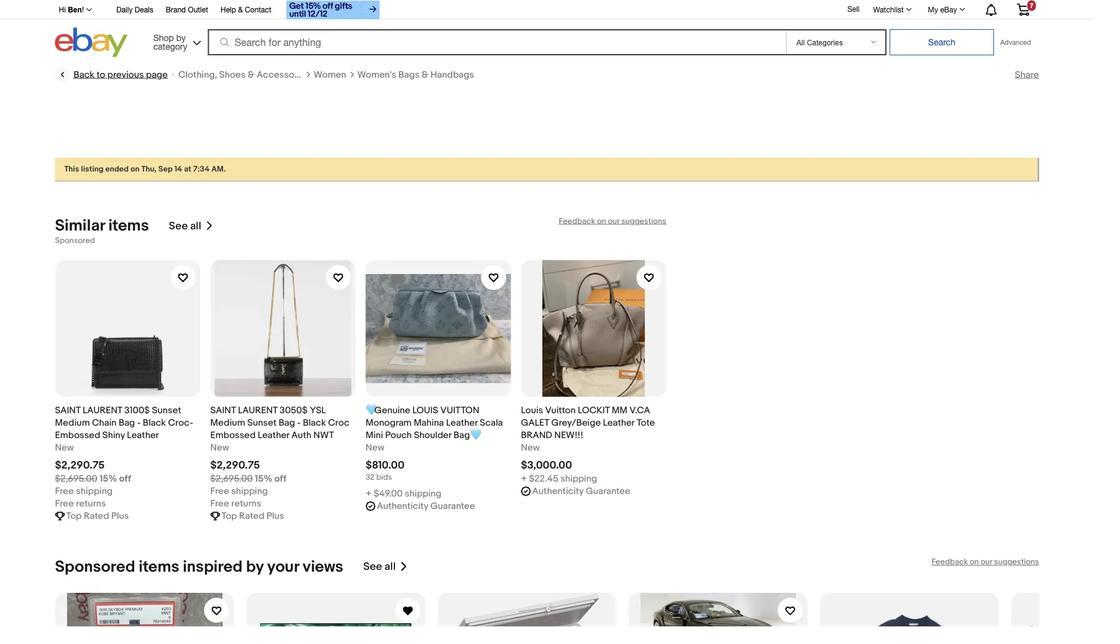 Task type: vqa. For each thing, say whether or not it's contained in the screenshot.
first LAURENT from right
yes



Task type: locate. For each thing, give the bounding box(es) containing it.
authenticity down + $49.00 shipping text field on the left bottom of the page
[[377, 501, 429, 512]]

our
[[608, 216, 620, 226], [981, 557, 993, 567]]

0 vertical spatial authenticity guarantee
[[532, 486, 631, 497]]

shipping up top rated plus text box
[[76, 486, 113, 497]]

- for $2,695.00
[[137, 418, 141, 429]]

1 vertical spatial by
[[246, 557, 264, 577]]

1 vertical spatial authenticity
[[377, 501, 429, 512]]

0 horizontal spatial medium
[[55, 418, 90, 429]]

ben
[[68, 6, 82, 14]]

new text field down mini
[[366, 442, 385, 454]]

laurent inside saint laurent 3100$ sunset medium chain bag - black croc- embossed shiny leather new $2,290.75 $2,695.00 15% off free shipping free returns
[[83, 405, 122, 416]]

+
[[521, 474, 527, 485], [366, 488, 372, 500]]

1 horizontal spatial authenticity guarantee
[[532, 486, 631, 497]]

1 vertical spatial sunset
[[247, 418, 277, 429]]

1 plus from the left
[[111, 511, 129, 522]]

1 horizontal spatial plus
[[267, 511, 284, 522]]

$2,695.00 down $2,290.75 text field
[[210, 474, 253, 485]]

new text field up $2,290.75 text field
[[210, 442, 229, 454]]

1 free shipping text field from the left
[[55, 485, 113, 498]]

1 vertical spatial feedback on our suggestions
[[932, 557, 1040, 567]]

0 horizontal spatial rated
[[84, 511, 109, 522]]

guarantee down + $49.00 shipping text field on the left bottom of the page
[[431, 501, 475, 512]]

off up top rated plus text field
[[275, 474, 287, 485]]

0 vertical spatial see all link
[[169, 216, 214, 236]]

2 free shipping text field from the left
[[210, 485, 268, 498]]

$810.00
[[366, 459, 405, 472]]

authenticity guarantee text field for $3,000.00
[[532, 485, 631, 498]]

plus down saint laurent 3100$ sunset medium chain bag - black croc- embossed shiny leather new $2,290.75 $2,695.00 15% off free shipping free returns
[[111, 511, 129, 522]]

free returns text field for $2,290.75
[[210, 498, 262, 510]]

new text field for saint laurent 3100$ sunset medium chain bag - black croc- embossed shiny leather
[[55, 442, 74, 454]]

authenticity down + $22.45 shipping text box
[[532, 486, 584, 497]]

feedback on our suggestions link
[[559, 216, 667, 226], [932, 557, 1040, 567]]

women's
[[358, 69, 397, 80]]

$49.00
[[374, 488, 403, 500]]

laurent left 3050$
[[238, 405, 278, 416]]

1 rated from the left
[[84, 511, 109, 522]]

0 horizontal spatial feedback on our suggestions link
[[559, 216, 667, 226]]

brand
[[166, 5, 186, 14]]

medium inside saint laurent 3100$ sunset medium chain bag - black croc- embossed shiny leather new $2,290.75 $2,695.00 15% off free shipping free returns
[[55, 418, 90, 429]]

laurent inside saint laurent 3050$ ysl medium sunset bag - black croc embossed leather auth nwt new $2,290.75 $2,695.00 15% off free shipping free returns
[[238, 405, 278, 416]]

bag inside saint laurent 3050$ ysl medium sunset bag - black croc embossed leather auth nwt new $2,290.75 $2,695.00 15% off free shipping free returns
[[279, 418, 295, 429]]

2 15% from the left
[[255, 474, 273, 485]]

authenticity guarantee text field for $810.00
[[377, 500, 475, 513]]

top for $2,290.75
[[222, 511, 237, 522]]

0 vertical spatial see
[[169, 220, 188, 233]]

previous price $2,695.00 15% off text field for $2,290.75
[[210, 473, 287, 485]]

authenticity guarantee down + $22.45 shipping text box
[[532, 486, 631, 497]]

$2,290.75 inside saint laurent 3100$ sunset medium chain bag - black croc- embossed shiny leather new $2,290.75 $2,695.00 15% off free shipping free returns
[[55, 459, 105, 472]]

new up $2,290.75 text box
[[55, 442, 74, 454]]

medium for $2,290.75
[[55, 418, 90, 429]]

rated for $2,290.75
[[239, 511, 265, 522]]

laurent up the chain
[[83, 405, 122, 416]]

returns inside saint laurent 3050$ ysl medium sunset bag - black croc embossed leather auth nwt new $2,290.75 $2,695.00 15% off free shipping free returns
[[231, 498, 262, 510]]

2 new text field from the left
[[210, 442, 229, 454]]

- inside saint laurent 3100$ sunset medium chain bag - black croc- embossed shiny leather new $2,290.75 $2,695.00 15% off free shipping free returns
[[137, 418, 141, 429]]

authenticity guarantee text field down $22.45
[[532, 485, 631, 498]]

feedback on our suggestions link for sponsored items inspired by your views
[[932, 557, 1040, 567]]

1 horizontal spatial &
[[248, 69, 255, 80]]

previous price $2,695.00 15% off text field down $2,290.75 text field
[[210, 473, 287, 485]]

leather inside 🩵genuine louis vuitton monogram mahina leather scala mini pouch shoulder bag🩵 new $810.00 32 bids + $49.00 shipping
[[446, 418, 478, 429]]

leather down vuitton
[[446, 418, 478, 429]]

laurent
[[83, 405, 122, 416], [238, 405, 278, 416]]

2 - from the left
[[297, 418, 301, 429]]

$2,695.00 inside saint laurent 3050$ ysl medium sunset bag - black croc embossed leather auth nwt new $2,290.75 $2,695.00 15% off free shipping free returns
[[210, 474, 253, 485]]

leather inside saint laurent 3050$ ysl medium sunset bag - black croc embossed leather auth nwt new $2,290.75 $2,695.00 15% off free shipping free returns
[[258, 430, 290, 441]]

shipping inside 🩵genuine louis vuitton monogram mahina leather scala mini pouch shoulder bag🩵 new $810.00 32 bids + $49.00 shipping
[[405, 488, 442, 500]]

1 embossed from the left
[[55, 430, 100, 441]]

2 saint from the left
[[210, 405, 236, 416]]

1 vertical spatial see
[[364, 561, 383, 574]]

0 vertical spatial authenticity
[[532, 486, 584, 497]]

sunset inside saint laurent 3100$ sunset medium chain bag - black croc- embossed shiny leather new $2,290.75 $2,695.00 15% off free shipping free returns
[[152, 405, 181, 416]]

2 previous price $2,695.00 15% off text field from the left
[[210, 473, 287, 485]]

guarantee down + $22.45 shipping text box
[[586, 486, 631, 497]]

1 vertical spatial authenticity guarantee
[[377, 501, 475, 512]]

feedback on our suggestions for sponsored items inspired by your views
[[932, 557, 1040, 567]]

0 vertical spatial feedback
[[559, 216, 596, 226]]

0 horizontal spatial feedback on our suggestions
[[559, 216, 667, 226]]

2 plus from the left
[[267, 511, 284, 522]]

0 vertical spatial all
[[190, 220, 201, 233]]

shiny
[[102, 430, 125, 441]]

1 returns from the left
[[76, 498, 106, 510]]

saint laurent 3050$ ysl medium sunset bag - black croc embossed leather auth nwt new $2,290.75 $2,695.00 15% off free shipping free returns
[[210, 405, 350, 510]]

clothing, shoes & accessories link
[[178, 68, 310, 81]]

0 horizontal spatial plus
[[111, 511, 129, 522]]

bag for $2,290.75
[[279, 418, 295, 429]]

help
[[221, 5, 236, 14]]

1 horizontal spatial +
[[521, 474, 527, 485]]

new down mini
[[366, 442, 385, 454]]

free returns text field down $2,290.75 text field
[[210, 498, 262, 510]]

- for $2,290.75
[[297, 418, 301, 429]]

1 horizontal spatial free shipping text field
[[210, 485, 268, 498]]

saint inside saint laurent 3100$ sunset medium chain bag - black croc- embossed shiny leather new $2,290.75 $2,695.00 15% off free shipping free returns
[[55, 405, 81, 416]]

galet
[[521, 418, 550, 429]]

previous
[[107, 69, 144, 80]]

1 vertical spatial see all link
[[364, 557, 408, 577]]

previous price $2,695.00 15% off text field
[[55, 473, 131, 485], [210, 473, 287, 485]]

0 horizontal spatial top
[[66, 511, 82, 522]]

2 $2,695.00 from the left
[[210, 474, 253, 485]]

authenticity
[[532, 486, 584, 497], [377, 501, 429, 512]]

by left your
[[246, 557, 264, 577]]

returns up top rated plus text field
[[231, 498, 262, 510]]

top
[[66, 511, 82, 522], [222, 511, 237, 522]]

new inside saint laurent 3100$ sunset medium chain bag - black croc- embossed shiny leather new $2,290.75 $2,695.00 15% off free shipping free returns
[[55, 442, 74, 454]]

2 medium from the left
[[210, 418, 245, 429]]

4 new text field from the left
[[521, 442, 540, 454]]

1 horizontal spatial guarantee
[[586, 486, 631, 497]]

advanced link
[[995, 30, 1038, 55]]

0 horizontal spatial $2,290.75
[[55, 459, 105, 472]]

bag
[[119, 418, 135, 429], [279, 418, 295, 429]]

0 vertical spatial +
[[521, 474, 527, 485]]

medium for new
[[210, 418, 245, 429]]

1 vertical spatial suggestions
[[995, 557, 1040, 567]]

Free returns text field
[[55, 498, 106, 510], [210, 498, 262, 510]]

women link
[[314, 68, 346, 81]]

1 horizontal spatial saint
[[210, 405, 236, 416]]

0 vertical spatial authenticity guarantee text field
[[532, 485, 631, 498]]

0 horizontal spatial laurent
[[83, 405, 122, 416]]

new text field up $2,290.75 text box
[[55, 442, 74, 454]]

Top Rated Plus text field
[[66, 510, 129, 523]]

1 horizontal spatial $2,290.75
[[210, 459, 260, 472]]

plus inside text field
[[267, 511, 284, 522]]

off down shiny
[[119, 474, 131, 485]]

embossed for $2,290.75
[[55, 430, 100, 441]]

- up auth
[[297, 418, 301, 429]]

1 saint from the left
[[55, 405, 81, 416]]

15% inside saint laurent 3050$ ysl medium sunset bag - black croc embossed leather auth nwt new $2,290.75 $2,695.00 15% off free shipping free returns
[[255, 474, 273, 485]]

shop by category banner
[[52, 0, 1040, 60]]

2 $2,290.75 from the left
[[210, 459, 260, 472]]

bag down 3050$
[[279, 418, 295, 429]]

$2,290.75 up top rated plus text field
[[210, 459, 260, 472]]

plus up your
[[267, 511, 284, 522]]

top down $2,290.75 text box
[[66, 511, 82, 522]]

ended
[[105, 164, 129, 174]]

women's bags & handbags
[[358, 69, 474, 80]]

2 off from the left
[[275, 474, 287, 485]]

outlet
[[188, 5, 208, 14]]

on for similar items
[[597, 216, 607, 226]]

2 new from the left
[[210, 442, 229, 454]]

saint up $2,290.75 text field
[[210, 405, 236, 416]]

1 top from the left
[[66, 511, 82, 522]]

1 black from the left
[[143, 418, 166, 429]]

bids
[[377, 473, 392, 483]]

rated inside text box
[[84, 511, 109, 522]]

1 vertical spatial guarantee
[[431, 501, 475, 512]]

free returns text field for $2,695.00
[[55, 498, 106, 510]]

louis
[[413, 405, 439, 416]]

1 free returns text field from the left
[[55, 498, 106, 510]]

0 vertical spatial suggestions
[[622, 216, 667, 226]]

monogram
[[366, 418, 412, 429]]

1 horizontal spatial -
[[297, 418, 301, 429]]

leather inside louis vuitton lockit mm v.ca galet grey/beige leather tote brand new!!! new $3,000.00 + $22.45 shipping
[[603, 418, 635, 429]]

1 - from the left
[[137, 418, 141, 429]]

1 new text field from the left
[[55, 442, 74, 454]]

1 vertical spatial see all
[[364, 561, 396, 574]]

0 vertical spatial by
[[176, 32, 186, 43]]

1 horizontal spatial bag
[[279, 418, 295, 429]]

sunset
[[152, 405, 181, 416], [247, 418, 277, 429]]

1 horizontal spatial laurent
[[238, 405, 278, 416]]

free
[[55, 486, 74, 497], [210, 486, 229, 497], [55, 498, 74, 510], [210, 498, 229, 510]]

& right bags at the top left of page
[[422, 69, 429, 80]]

0 vertical spatial see all
[[169, 220, 201, 233]]

embossed up $2,290.75 text field
[[210, 430, 256, 441]]

- inside saint laurent 3050$ ysl medium sunset bag - black croc embossed leather auth nwt new $2,290.75 $2,695.00 15% off free shipping free returns
[[297, 418, 301, 429]]

1 horizontal spatial 15%
[[255, 474, 273, 485]]

see for sponsored items inspired by your views
[[364, 561, 383, 574]]

$2,695.00 inside saint laurent 3100$ sunset medium chain bag - black croc- embossed shiny leather new $2,290.75 $2,695.00 15% off free shipping free returns
[[55, 474, 98, 485]]

2 top from the left
[[222, 511, 237, 522]]

15% down $2,290.75 text field
[[255, 474, 273, 485]]

free shipping text field for $2,290.75
[[210, 485, 268, 498]]

black inside saint laurent 3100$ sunset medium chain bag - black croc- embossed shiny leather new $2,290.75 $2,695.00 15% off free shipping free returns
[[143, 418, 166, 429]]

2 horizontal spatial on
[[970, 557, 980, 567]]

2 vertical spatial on
[[970, 557, 980, 567]]

2 horizontal spatial &
[[422, 69, 429, 80]]

1 horizontal spatial black
[[303, 418, 326, 429]]

top inside top rated plus text box
[[66, 511, 82, 522]]

Authenticity Guarantee text field
[[532, 485, 631, 498], [377, 500, 475, 513]]

1 top rated plus from the left
[[66, 511, 129, 522]]

top rated plus down $2,290.75 text field
[[222, 511, 284, 522]]

2 top rated plus from the left
[[222, 511, 284, 522]]

1 horizontal spatial feedback
[[932, 557, 969, 567]]

see all link
[[169, 216, 214, 236], [364, 557, 408, 577]]

new up $2,290.75 text field
[[210, 442, 229, 454]]

louis vuitton lockit mm v.ca galet grey/beige leather tote brand new!!! new $3,000.00 + $22.45 shipping
[[521, 405, 655, 485]]

mahina
[[414, 418, 444, 429]]

0 horizontal spatial on
[[131, 164, 140, 174]]

0 horizontal spatial -
[[137, 418, 141, 429]]

all
[[190, 220, 201, 233], [385, 561, 396, 574]]

embossed inside saint laurent 3100$ sunset medium chain bag - black croc- embossed shiny leather new $2,290.75 $2,695.00 15% off free shipping free returns
[[55, 430, 100, 441]]

1 horizontal spatial embossed
[[210, 430, 256, 441]]

guarantee for $3,000.00
[[586, 486, 631, 497]]

0 horizontal spatial +
[[366, 488, 372, 500]]

0 horizontal spatial see
[[169, 220, 188, 233]]

new text field down brand
[[521, 442, 540, 454]]

see all
[[169, 220, 201, 233], [364, 561, 396, 574]]

on for sponsored items inspired by your views
[[970, 557, 980, 567]]

new
[[55, 442, 74, 454], [210, 442, 229, 454], [366, 442, 385, 454], [521, 442, 540, 454]]

1 horizontal spatial by
[[246, 557, 264, 577]]

0 horizontal spatial black
[[143, 418, 166, 429]]

& right shoes
[[248, 69, 255, 80]]

-
[[137, 418, 141, 429], [297, 418, 301, 429]]

rated
[[84, 511, 109, 522], [239, 511, 265, 522]]

1 horizontal spatial top
[[222, 511, 237, 522]]

see all down at
[[169, 220, 201, 233]]

1 horizontal spatial authenticity
[[532, 486, 584, 497]]

+ down 32
[[366, 488, 372, 500]]

1 vertical spatial +
[[366, 488, 372, 500]]

2 returns from the left
[[231, 498, 262, 510]]

0 horizontal spatial feedback
[[559, 216, 596, 226]]

$2,290.75 down shiny
[[55, 459, 105, 472]]

Sponsored text field
[[55, 236, 95, 245]]

items left inspired
[[139, 557, 179, 577]]

previous price $2,695.00 15% off text field down $2,290.75 text box
[[55, 473, 131, 485]]

0 horizontal spatial suggestions
[[622, 216, 667, 226]]

0 vertical spatial our
[[608, 216, 620, 226]]

1 horizontal spatial authenticity guarantee text field
[[532, 485, 631, 498]]

free shipping text field down $2,290.75 text field
[[210, 485, 268, 498]]

1 off from the left
[[119, 474, 131, 485]]

new text field for saint laurent 3050$ ysl medium sunset bag - black croc embossed leather auth nwt
[[210, 442, 229, 454]]

0 horizontal spatial returns
[[76, 498, 106, 510]]

0 horizontal spatial &
[[238, 5, 243, 14]]

1 new from the left
[[55, 442, 74, 454]]

2 rated from the left
[[239, 511, 265, 522]]

1 horizontal spatial sunset
[[247, 418, 277, 429]]

plus inside text box
[[111, 511, 129, 522]]

1 horizontal spatial all
[[385, 561, 396, 574]]

1 horizontal spatial feedback on our suggestions
[[932, 557, 1040, 567]]

1 horizontal spatial free returns text field
[[210, 498, 262, 510]]

black down 3100$
[[143, 418, 166, 429]]

shipping
[[561, 474, 598, 485], [76, 486, 113, 497], [231, 486, 268, 497], [405, 488, 442, 500]]

1 vertical spatial our
[[981, 557, 993, 567]]

free shipping text field for $2,695.00
[[55, 485, 113, 498]]

deals
[[135, 5, 153, 14]]

see down 14
[[169, 220, 188, 233]]

1 $2,695.00 from the left
[[55, 474, 98, 485]]

$2,290.75 text field
[[210, 459, 260, 472]]

New text field
[[55, 442, 74, 454], [210, 442, 229, 454], [366, 442, 385, 454], [521, 442, 540, 454]]

Free shipping text field
[[55, 485, 113, 498], [210, 485, 268, 498]]

& right help
[[238, 5, 243, 14]]

0 horizontal spatial by
[[176, 32, 186, 43]]

1 previous price $2,695.00 15% off text field from the left
[[55, 473, 131, 485]]

1 $2,290.75 from the left
[[55, 459, 105, 472]]

2 black from the left
[[303, 418, 326, 429]]

leather inside saint laurent 3100$ sunset medium chain bag - black croc- embossed shiny leather new $2,290.75 $2,695.00 15% off free shipping free returns
[[127, 430, 159, 441]]

shipping inside saint laurent 3100$ sunset medium chain bag - black croc- embossed shiny leather new $2,290.75 $2,695.00 15% off free shipping free returns
[[76, 486, 113, 497]]

hi
[[59, 6, 66, 14]]

2 free returns text field from the left
[[210, 498, 262, 510]]

thu,
[[141, 164, 157, 174]]

1 horizontal spatial our
[[981, 557, 993, 567]]

1 laurent from the left
[[83, 405, 122, 416]]

medium inside saint laurent 3050$ ysl medium sunset bag - black croc embossed leather auth nwt new $2,290.75 $2,695.00 15% off free shipping free returns
[[210, 418, 245, 429]]

1 vertical spatial all
[[385, 561, 396, 574]]

none submit inside shop by category banner
[[890, 29, 995, 55]]

feedback
[[559, 216, 596, 226], [932, 557, 969, 567]]

shipping right $49.00
[[405, 488, 442, 500]]

contact
[[245, 5, 272, 14]]

saint for new
[[210, 405, 236, 416]]

0 horizontal spatial our
[[608, 216, 620, 226]]

rated inside text field
[[239, 511, 265, 522]]

1 horizontal spatial top rated plus
[[222, 511, 284, 522]]

$2,695.00
[[55, 474, 98, 485], [210, 474, 253, 485]]

0 horizontal spatial see all link
[[169, 216, 214, 236]]

1 vertical spatial feedback
[[932, 557, 969, 567]]

see right views
[[364, 561, 383, 574]]

&
[[238, 5, 243, 14], [248, 69, 255, 80], [422, 69, 429, 80]]

2 embossed from the left
[[210, 430, 256, 441]]

shipping up top rated plus text field
[[231, 486, 268, 497]]

see all right views
[[364, 561, 396, 574]]

top rated plus for $2,695.00
[[66, 511, 129, 522]]

1 vertical spatial feedback on our suggestions link
[[932, 557, 1040, 567]]

🩵genuine louis vuitton monogram mahina leather scala mini pouch shoulder bag🩵 new $810.00 32 bids + $49.00 shipping
[[366, 405, 503, 500]]

shoes
[[219, 69, 246, 80]]

free returns text field down $2,290.75 text box
[[55, 498, 106, 510]]

+ $49.00 shipping text field
[[366, 488, 442, 500]]

1 horizontal spatial medium
[[210, 418, 245, 429]]

None submit
[[890, 29, 995, 55]]

free down $2,290.75 text field
[[210, 486, 229, 497]]

$2,695.00 down $2,290.75 text box
[[55, 474, 98, 485]]

0 vertical spatial sponsored
[[55, 236, 95, 245]]

saint inside saint laurent 3050$ ysl medium sunset bag - black croc embossed leather auth nwt new $2,290.75 $2,695.00 15% off free shipping free returns
[[210, 405, 236, 416]]

authenticity guarantee text field down $49.00
[[377, 500, 475, 513]]

saint
[[55, 405, 81, 416], [210, 405, 236, 416]]

4 new from the left
[[521, 442, 540, 454]]

1 vertical spatial sponsored
[[55, 557, 135, 577]]

1 horizontal spatial suggestions
[[995, 557, 1040, 567]]

1 horizontal spatial returns
[[231, 498, 262, 510]]

bag down 3100$
[[119, 418, 135, 429]]

authenticity guarantee down + $49.00 shipping text field on the left bottom of the page
[[377, 501, 475, 512]]

rated down $2,290.75 text field
[[239, 511, 265, 522]]

see all link for similar items
[[169, 216, 214, 236]]

0 horizontal spatial authenticity guarantee text field
[[377, 500, 475, 513]]

+ inside 🩵genuine louis vuitton monogram mahina leather scala mini pouch shoulder bag🩵 new $810.00 32 bids + $49.00 shipping
[[366, 488, 372, 500]]

top down $2,290.75 text field
[[222, 511, 237, 522]]

1 horizontal spatial previous price $2,695.00 15% off text field
[[210, 473, 287, 485]]

sponsored for sponsored items inspired by your views
[[55, 557, 135, 577]]

saint up $2,290.75 text box
[[55, 405, 81, 416]]

+ inside louis vuitton lockit mm v.ca galet grey/beige leather tote brand new!!! new $3,000.00 + $22.45 shipping
[[521, 474, 527, 485]]

0 horizontal spatial embossed
[[55, 430, 100, 441]]

similar items
[[55, 216, 149, 236]]

new down brand
[[521, 442, 540, 454]]

bags
[[399, 69, 420, 80]]

medium left the chain
[[55, 418, 90, 429]]

bag inside saint laurent 3100$ sunset medium chain bag - black croc- embossed shiny leather new $2,290.75 $2,695.00 15% off free shipping free returns
[[119, 418, 135, 429]]

1 horizontal spatial see all link
[[364, 557, 408, 577]]

15% inside saint laurent 3100$ sunset medium chain bag - black croc- embossed shiny leather new $2,290.75 $2,695.00 15% off free shipping free returns
[[100, 474, 117, 485]]

1 vertical spatial items
[[139, 557, 179, 577]]

on
[[131, 164, 140, 174], [597, 216, 607, 226], [970, 557, 980, 567]]

+ left $22.45
[[521, 474, 527, 485]]

1 bag from the left
[[119, 418, 135, 429]]

grey/beige
[[552, 418, 601, 429]]

2 sponsored from the top
[[55, 557, 135, 577]]

0 horizontal spatial bag
[[119, 418, 135, 429]]

our for similar items
[[608, 216, 620, 226]]

top inside top rated plus text field
[[222, 511, 237, 522]]

& for women's
[[422, 69, 429, 80]]

back to previous page link
[[55, 67, 168, 82]]

items right similar
[[109, 216, 149, 236]]

1 horizontal spatial feedback on our suggestions link
[[932, 557, 1040, 567]]

0 vertical spatial items
[[109, 216, 149, 236]]

+ $22.45 shipping text field
[[521, 473, 598, 485]]

1 horizontal spatial see all
[[364, 561, 396, 574]]

hi ben !
[[59, 6, 84, 14]]

0 horizontal spatial sunset
[[152, 405, 181, 416]]

shipping down $3,000.00 in the bottom of the page
[[561, 474, 598, 485]]

0 vertical spatial on
[[131, 164, 140, 174]]

0 horizontal spatial all
[[190, 220, 201, 233]]

suggestions
[[622, 216, 667, 226], [995, 557, 1040, 567]]

1 horizontal spatial rated
[[239, 511, 265, 522]]

items for similar
[[109, 216, 149, 236]]

leather left auth
[[258, 430, 290, 441]]

0 horizontal spatial previous price $2,695.00 15% off text field
[[55, 473, 131, 485]]

0 horizontal spatial 15%
[[100, 474, 117, 485]]

free up top rated plus text field
[[210, 498, 229, 510]]

authenticity for $3,000.00
[[532, 486, 584, 497]]

by right shop
[[176, 32, 186, 43]]

medium up $2,290.75 text field
[[210, 418, 245, 429]]

0 horizontal spatial see all
[[169, 220, 201, 233]]

0 horizontal spatial saint
[[55, 405, 81, 416]]

embossed inside saint laurent 3050$ ysl medium sunset bag - black croc embossed leather auth nwt new $2,290.75 $2,695.00 15% off free shipping free returns
[[210, 430, 256, 441]]

3 new from the left
[[366, 442, 385, 454]]

- down 3100$
[[137, 418, 141, 429]]

see all for sponsored items inspired by your views
[[364, 561, 396, 574]]

rated down $2,290.75 text box
[[84, 511, 109, 522]]

sunset up croc- on the bottom left of the page
[[152, 405, 181, 416]]

2 bag from the left
[[279, 418, 295, 429]]

black inside saint laurent 3050$ ysl medium sunset bag - black croc embossed leather auth nwt new $2,290.75 $2,695.00 15% off free shipping free returns
[[303, 418, 326, 429]]

off inside saint laurent 3100$ sunset medium chain bag - black croc- embossed shiny leather new $2,290.75 $2,695.00 15% off free shipping free returns
[[119, 474, 131, 485]]

3 new text field from the left
[[366, 442, 385, 454]]

1 sponsored from the top
[[55, 236, 95, 245]]

top rated plus down $2,290.75 text box
[[66, 511, 129, 522]]

brand outlet
[[166, 5, 208, 14]]

0 horizontal spatial off
[[119, 474, 131, 485]]

page
[[146, 69, 168, 80]]

1 medium from the left
[[55, 418, 90, 429]]

free shipping text field down $2,290.75 text box
[[55, 485, 113, 498]]

black down ysl
[[303, 418, 326, 429]]

all for similar items
[[190, 220, 201, 233]]

returns up top rated plus text box
[[76, 498, 106, 510]]

authenticity guarantee
[[532, 486, 631, 497], [377, 501, 475, 512]]

returns
[[76, 498, 106, 510], [231, 498, 262, 510]]

embossed down the chain
[[55, 430, 100, 441]]

1 horizontal spatial $2,695.00
[[210, 474, 253, 485]]

sunset up $2,290.75 text field
[[247, 418, 277, 429]]

shipping inside louis vuitton lockit mm v.ca galet grey/beige leather tote brand new!!! new $3,000.00 + $22.45 shipping
[[561, 474, 598, 485]]

0 horizontal spatial free returns text field
[[55, 498, 106, 510]]

1 15% from the left
[[100, 474, 117, 485]]

leather down mm
[[603, 418, 635, 429]]

embossed for new
[[210, 430, 256, 441]]

leather down 3100$
[[127, 430, 159, 441]]

am.
[[212, 164, 226, 174]]

mm
[[612, 405, 628, 416]]

15% down $2,290.75 text box
[[100, 474, 117, 485]]

2 laurent from the left
[[238, 405, 278, 416]]

see all for similar items
[[169, 220, 201, 233]]



Task type: describe. For each thing, give the bounding box(es) containing it.
$3,000.00 text field
[[521, 459, 573, 472]]

to
[[97, 69, 105, 80]]

our for sponsored items inspired by your views
[[981, 557, 993, 567]]

daily deals
[[116, 5, 153, 14]]

views
[[303, 557, 344, 577]]

returns inside saint laurent 3100$ sunset medium chain bag - black croc- embossed shiny leather new $2,290.75 $2,695.00 15% off free shipping free returns
[[76, 498, 106, 510]]

authenticity guarantee for $3,000.00
[[532, 486, 631, 497]]

7
[[1030, 1, 1034, 9]]

lockit
[[578, 405, 610, 416]]

shipping inside saint laurent 3050$ ysl medium sunset bag - black croc embossed leather auth nwt new $2,290.75 $2,695.00 15% off free shipping free returns
[[231, 486, 268, 497]]

black for $2,290.75
[[303, 418, 326, 429]]

back
[[74, 69, 95, 80]]

get an extra 15% off image
[[286, 1, 380, 19]]

tote
[[637, 418, 655, 429]]

laurent for $2,290.75
[[83, 405, 122, 416]]

authenticity guarantee for $810.00
[[377, 501, 475, 512]]

your
[[267, 557, 299, 577]]

laurent for new
[[238, 405, 278, 416]]

back to previous page
[[74, 69, 168, 80]]

plus for $2,290.75
[[267, 511, 284, 522]]

new text field for louis vuitton lockit mm v.ca galet grey/beige leather tote brand new!!!
[[521, 442, 540, 454]]

new text field for 🩵genuine louis vuitton monogram mahina leather scala mini pouch shoulder bag🩵
[[366, 442, 385, 454]]

🩵genuine
[[366, 405, 411, 416]]

new inside saint laurent 3050$ ysl medium sunset bag - black croc embossed leather auth nwt new $2,290.75 $2,695.00 15% off free shipping free returns
[[210, 442, 229, 454]]

& inside account navigation
[[238, 5, 243, 14]]

women
[[314, 69, 346, 80]]

32
[[366, 473, 375, 483]]

my ebay
[[929, 5, 958, 14]]

free down $2,290.75 text box
[[55, 486, 74, 497]]

saint laurent 3100$ sunset medium chain bag - black croc- embossed shiny leather new $2,290.75 $2,695.00 15% off free shipping free returns
[[55, 405, 193, 510]]

7:34
[[193, 164, 210, 174]]

handbags
[[431, 69, 474, 80]]

previous price $2,695.00 15% off text field for $2,695.00
[[55, 473, 131, 485]]

feedback for similar items
[[559, 216, 596, 226]]

Search for anything text field
[[210, 30, 784, 54]]

chain
[[92, 418, 117, 429]]

v.ca
[[630, 405, 651, 416]]

pouch
[[385, 430, 412, 441]]

new inside 🩵genuine louis vuitton monogram mahina leather scala mini pouch shoulder bag🩵 new $810.00 32 bids + $49.00 shipping
[[366, 442, 385, 454]]

bag🩵
[[454, 430, 479, 441]]

listing
[[81, 164, 104, 174]]

at
[[184, 164, 191, 174]]

rated for $2,695.00
[[84, 511, 109, 522]]

sep
[[158, 164, 173, 174]]

see all link for sponsored items inspired by your views
[[364, 557, 408, 577]]

sell link
[[842, 4, 866, 13]]

feedback for sponsored items inspired by your views
[[932, 557, 969, 567]]

saint for $2,290.75
[[55, 405, 81, 416]]

suggestions for sponsored items inspired by your views
[[995, 557, 1040, 567]]

nwt
[[314, 430, 334, 441]]

by inside shop by category
[[176, 32, 186, 43]]

sponsored items inspired by your views
[[55, 557, 344, 577]]

help & contact link
[[221, 3, 272, 17]]

advanced
[[1001, 38, 1032, 46]]

auth
[[292, 430, 312, 441]]

vuitton
[[546, 405, 576, 416]]

top rated plus for $2,290.75
[[222, 511, 284, 522]]

black for $2,695.00
[[143, 418, 166, 429]]

watchlist link
[[867, 2, 918, 17]]

suggestions for similar items
[[622, 216, 667, 226]]

shop
[[153, 32, 174, 43]]

guarantee for $810.00
[[431, 501, 475, 512]]

Top Rated Plus text field
[[222, 510, 284, 523]]

sunset inside saint laurent 3050$ ysl medium sunset bag - black croc embossed leather auth nwt new $2,290.75 $2,695.00 15% off free shipping free returns
[[247, 418, 277, 429]]

3100$
[[124, 405, 150, 416]]

vuitton
[[441, 405, 480, 416]]

shop by category
[[153, 32, 187, 51]]

$22.45
[[529, 474, 559, 485]]

3050$
[[280, 405, 308, 416]]

& for clothing,
[[248, 69, 255, 80]]

feedback on our suggestions link for similar items
[[559, 216, 667, 226]]

account navigation
[[52, 0, 1040, 21]]

similar
[[55, 216, 105, 236]]

shoulder
[[414, 430, 452, 441]]

brand outlet link
[[166, 3, 208, 17]]

category
[[153, 41, 187, 51]]

watchlist
[[874, 5, 904, 14]]

accessories
[[257, 69, 310, 80]]

top for $2,695.00
[[66, 511, 82, 522]]

free up top rated plus text box
[[55, 498, 74, 510]]

this
[[64, 164, 79, 174]]

ysl
[[310, 405, 326, 416]]

croc-
[[168, 418, 193, 429]]

items for sponsored
[[139, 557, 179, 577]]

louis
[[521, 405, 544, 416]]

see for similar items
[[169, 220, 188, 233]]

!
[[82, 6, 84, 14]]

scala
[[480, 418, 503, 429]]

authenticity for $810.00
[[377, 501, 429, 512]]

croc
[[328, 418, 350, 429]]

$3,000.00
[[521, 459, 573, 472]]

See all text field
[[169, 220, 201, 233]]

$2,290.75 inside saint laurent 3050$ ysl medium sunset bag - black croc embossed leather auth nwt new $2,290.75 $2,695.00 15% off free shipping free returns
[[210, 459, 260, 472]]

ebay
[[941, 5, 958, 14]]

help & contact
[[221, 5, 272, 14]]

shop by category button
[[148, 28, 204, 54]]

my ebay link
[[922, 2, 971, 17]]

off inside saint laurent 3050$ ysl medium sunset bag - black croc embossed leather auth nwt new $2,290.75 $2,695.00 15% off free shipping free returns
[[275, 474, 287, 485]]

daily
[[116, 5, 133, 14]]

sponsored for the sponsored text field
[[55, 236, 95, 245]]

inspired
[[183, 557, 243, 577]]

14
[[174, 164, 182, 174]]

$810.00 text field
[[366, 459, 405, 472]]

plus for $2,695.00
[[111, 511, 129, 522]]

7 link
[[1010, 0, 1038, 18]]

clothing, shoes & accessories women
[[178, 69, 346, 80]]

share
[[1016, 69, 1040, 80]]

new inside louis vuitton lockit mm v.ca galet grey/beige leather tote brand new!!! new $3,000.00 + $22.45 shipping
[[521, 442, 540, 454]]

feedback on our suggestions for similar items
[[559, 216, 667, 226]]

all for sponsored items inspired by your views
[[385, 561, 396, 574]]

mini
[[366, 430, 383, 441]]

$2,290.75 text field
[[55, 459, 105, 472]]

share button
[[1016, 69, 1040, 80]]

See all text field
[[364, 561, 396, 574]]

this listing ended on thu, sep 14 at 7:34 am.
[[64, 164, 226, 174]]

new!!!
[[555, 430, 584, 441]]

women's bags & handbags link
[[358, 68, 474, 81]]

my
[[929, 5, 939, 14]]

32 bids text field
[[366, 473, 392, 483]]

bag for $2,695.00
[[119, 418, 135, 429]]

brand
[[521, 430, 553, 441]]



